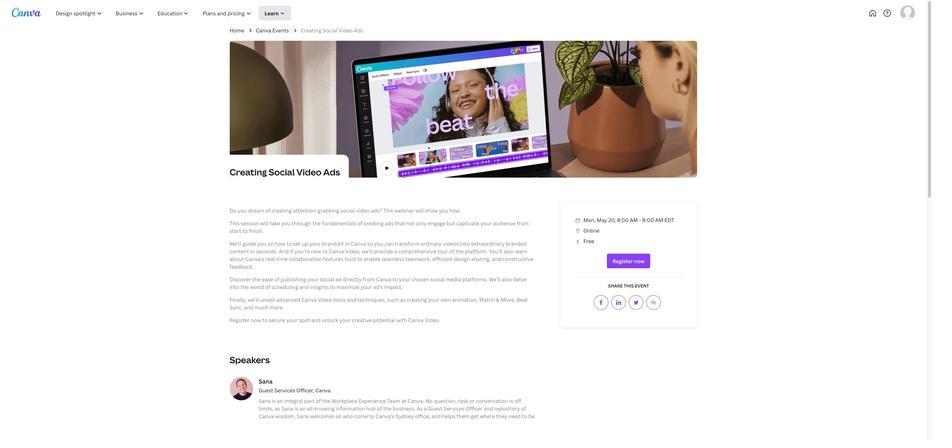 Task type: locate. For each thing, give the bounding box(es) containing it.
top level navigation element
[[50, 6, 316, 20]]



Task type: vqa. For each thing, say whether or not it's contained in the screenshot.
Top level navigation element
yes



